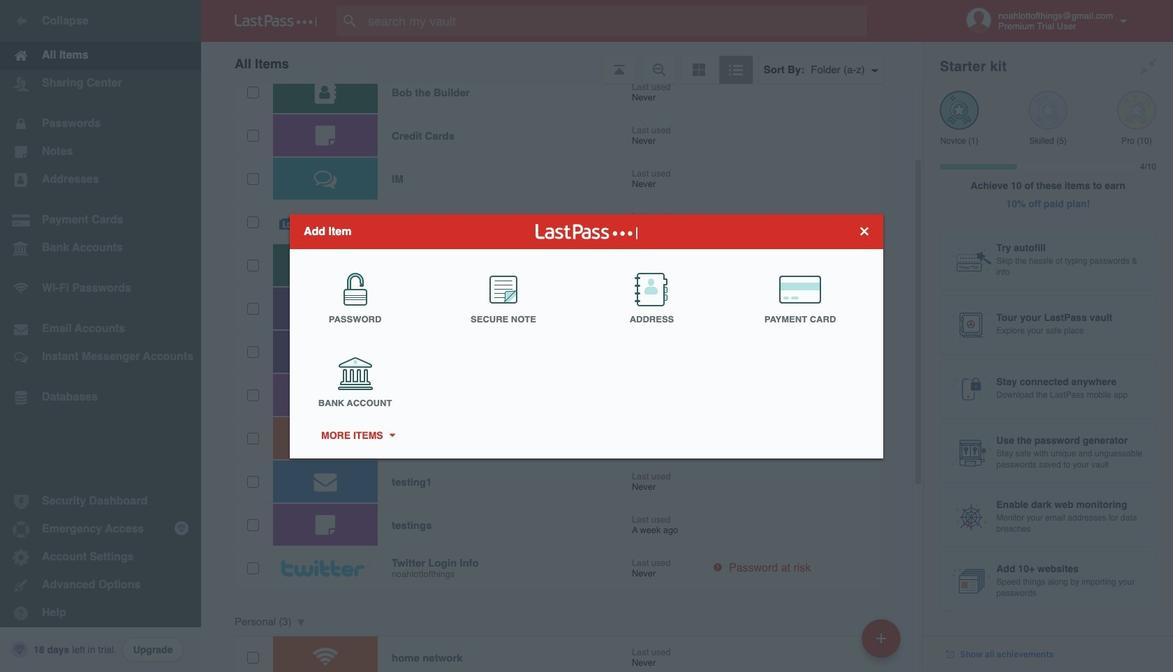 Task type: describe. For each thing, give the bounding box(es) containing it.
new item image
[[877, 634, 886, 644]]

lastpass image
[[235, 15, 317, 27]]

caret right image
[[387, 434, 397, 437]]

Search search field
[[337, 6, 895, 36]]



Task type: vqa. For each thing, say whether or not it's contained in the screenshot.
'search my vault' text box
yes



Task type: locate. For each thing, give the bounding box(es) containing it.
main navigation navigation
[[0, 0, 201, 673]]

vault options navigation
[[201, 42, 923, 84]]

search my vault text field
[[337, 6, 895, 36]]

dialog
[[290, 214, 884, 459]]

new item navigation
[[857, 615, 909, 673]]



